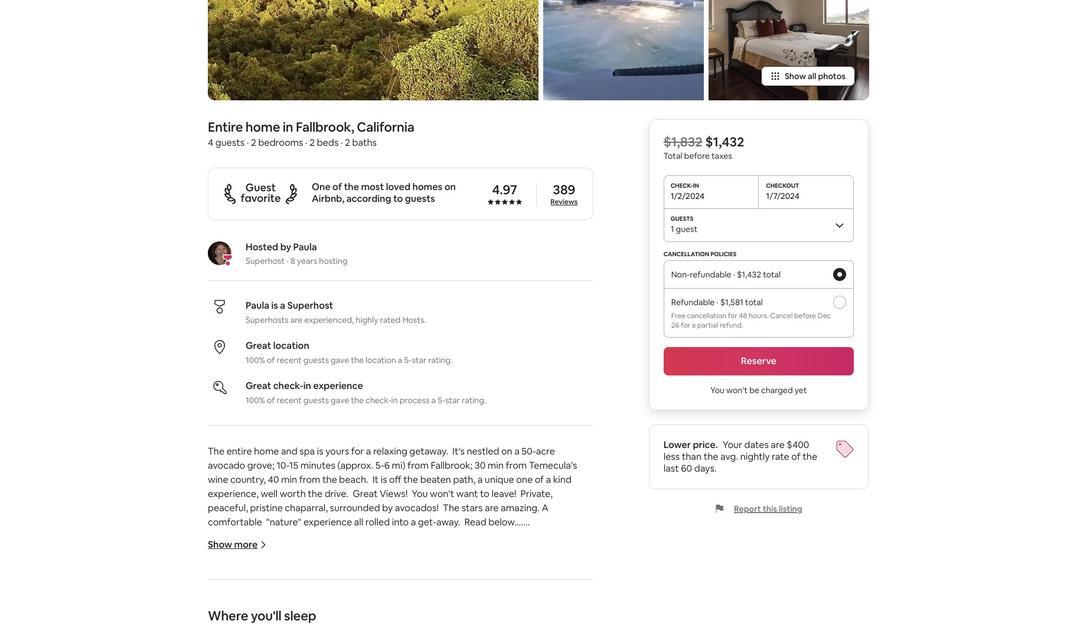 Task type: locate. For each thing, give the bounding box(es) containing it.
path,
[[453, 474, 476, 486]]

are
[[290, 315, 303, 325], [771, 439, 785, 451], [485, 502, 499, 514], [255, 587, 269, 599], [253, 601, 267, 614]]

in down great location 100% of recent guests gave the location a 5-star rating.
[[303, 380, 311, 392]]

0 horizontal spatial total
[[745, 297, 763, 308]]

0 horizontal spatial by
[[280, 241, 291, 253]]

1 vertical spatial star
[[445, 395, 460, 406]]

guest favorite
[[241, 180, 281, 205]]

get-
[[418, 516, 436, 529]]

None radio
[[833, 268, 846, 281], [833, 296, 846, 309], [833, 268, 846, 281], [833, 296, 846, 309]]

private down more
[[235, 559, 265, 571]]

before
[[684, 151, 710, 161], [794, 311, 816, 321]]

desired.
[[271, 587, 305, 599]]

0 horizontal spatial superhost
[[246, 256, 285, 266]]

hosting
[[319, 256, 348, 266]]

1 vertical spatial on
[[501, 445, 512, 458]]

you won't be charged yet
[[711, 385, 807, 396]]

on inside one of the most loved homes on airbnb, according to guests
[[445, 181, 456, 193]]

1 vertical spatial gave
[[331, 395, 349, 406]]

5- inside great check-in experience 100% of recent guests gave the check-in process a 5-star rating.
[[438, 395, 445, 406]]

1 horizontal spatial won't
[[726, 385, 748, 396]]

off
[[389, 474, 401, 486]]

for up (approx.
[[351, 445, 364, 458]]

100% down superhosts
[[246, 355, 265, 366]]

gave down great location 100% of recent guests gave the location a 5-star rating.
[[331, 395, 349, 406]]

bedrooms inside the entire home in fallbrook, california 4 guests · 2 bedrooms · 2 beds · 2 baths
[[258, 136, 303, 149]]

where you'll sleep
[[208, 608, 316, 624]]

0 vertical spatial private
[[235, 559, 265, 571]]

of inside great check-in experience 100% of recent guests gave the check-in process a 5-star rating.
[[267, 395, 275, 406]]

rating. up process
[[428, 355, 453, 366]]

show more
[[208, 539, 258, 551]]

1 vertical spatial check-
[[366, 395, 391, 406]]

book, left unless
[[486, 573, 511, 585]]

gave inside great location 100% of recent guests gave the location a 5-star rating.
[[331, 355, 349, 366]]

superhost inside paula is a superhost superhosts are experienced, highly rated hosts.
[[287, 299, 333, 312]]

5- down the hosts.
[[404, 355, 412, 366]]

great location 100% of recent guests gave the location a 5-star rating.
[[246, 340, 453, 366]]

a left kind
[[546, 474, 551, 486]]

two up unless
[[509, 559, 525, 571]]

1 100% from the top
[[246, 355, 265, 366]]

great inside great location 100% of recent guests gave the location a 5-star rating.
[[246, 340, 271, 352]]

on
[[445, 181, 456, 193], [501, 445, 512, 458]]

california
[[357, 119, 414, 135]]

superhost down hosted
[[246, 256, 285, 266]]

gave inside great check-in experience 100% of recent guests gave the check-in process a 5-star rating.
[[331, 395, 349, 406]]

0 horizontal spatial min
[[281, 474, 297, 486]]

· inside hosted by paula superhost · 8 years hosting
[[287, 256, 289, 266]]

to right want
[[480, 488, 490, 500]]

bedrooms
[[258, 136, 303, 149], [208, 587, 253, 599]]

1 horizontal spatial min
[[488, 459, 504, 472]]

by down views!
[[382, 502, 393, 514]]

all inside show all photos button
[[808, 71, 816, 81]]

experience,
[[208, 488, 259, 500]]

great
[[246, 340, 271, 352], [246, 380, 271, 392], [353, 488, 378, 500]]

2 vertical spatial 4
[[393, 601, 399, 614]]

0 vertical spatial total
[[763, 269, 781, 280]]

recent inside great check-in experience 100% of recent guests gave the check-in process a 5-star rating.
[[277, 395, 302, 406]]

location down superhosts
[[273, 340, 309, 352]]

won't down the 'beaten'
[[430, 488, 454, 500]]

1 vertical spatial yours
[[269, 601, 293, 614]]

in left fallbrook,
[[283, 119, 293, 135]]

a down over
[[442, 630, 447, 631]]

0 horizontal spatial one
[[479, 559, 495, 571]]

bedroom up first
[[286, 559, 327, 571]]

star inside great check-in experience 100% of recent guests gave the check-in process a 5-star rating.
[[445, 395, 460, 406]]

where
[[208, 608, 248, 624]]

0 vertical spatial to
[[393, 193, 403, 205]]

2 vertical spatial in
[[391, 395, 398, 406]]

superhost
[[246, 256, 285, 266], [287, 299, 333, 312]]

0 horizontal spatial star
[[412, 355, 427, 366]]

0 vertical spatial recent
[[277, 355, 302, 366]]

1 horizontal spatial star
[[445, 395, 460, 406]]

by inside the entire home and spa is yours for a relaxing getaway.  it's nestled on a 50-acre avocado grove; 10-15 minutes (approx. 5-6 mi) from fallbrook; 30 min from temecula's wine country, 40 min from the beach.  it is off the beaten path, a unique one of a kind experience, well worth the drive.  great views!  you won't want to leave!  private, peaceful, pristine chaparral, surrounded by avocados!  the stars are amazing. a comfortable  "nature" experience all rolled into a get-away.  read below....
[[382, 502, 393, 514]]

one down read
[[479, 559, 495, 571]]

1 horizontal spatial one
[[516, 474, 533, 486]]

superhost for paula is a superhost
[[287, 299, 333, 312]]

also
[[423, 630, 440, 631]]

100% up entire
[[246, 395, 265, 406]]

for right 26
[[681, 321, 690, 330]]

show left photos
[[785, 71, 806, 81]]

the inside one of the most loved homes on airbnb, according to guests
[[344, 181, 359, 193]]

rating. up nestled
[[462, 395, 486, 406]]

a down 30
[[478, 474, 483, 486]]

you up avocados!
[[412, 488, 428, 500]]

mi)
[[392, 459, 405, 472]]

by
[[280, 241, 291, 253], [382, 502, 393, 514]]

the entire home and spa is yours for a relaxing getaway.  it's nestled on a 50-acre avocado grove; 10-15 minutes (approx. 5-6 mi) from fallbrook; 30 min from temecula's wine country, 40 min from the beach.  it is off the beaten path, a unique one of a kind experience, well worth the drive.  great views!  you won't want to leave!  private, peaceful, pristine chaparral, surrounded by avocados!  the stars are amazing. a comfortable  "nature" experience all rolled into a get-away.  read below....
[[208, 445, 579, 529]]

rating.
[[428, 355, 453, 366], [462, 395, 486, 406]]

is left also
[[414, 630, 421, 631]]

dates
[[744, 439, 769, 451]]

1 vertical spatial and
[[544, 587, 560, 599]]

2 horizontal spatial in
[[391, 395, 398, 406]]

of inside "your dates are $400 less than the avg. nightly rate of the last 60 days."
[[791, 451, 801, 463]]

0 vertical spatial in
[[283, 119, 293, 135]]

1 vertical spatial won't
[[430, 488, 454, 500]]

show
[[785, 71, 806, 81], [208, 539, 232, 551]]

total up hours.
[[745, 297, 763, 308]]

from down getaway.
[[408, 459, 429, 472]]

389 reviews
[[551, 181, 578, 206]]

one inside the entire home and spa is yours for a relaxing getaway.  it's nestled on a 50-acre avocado grove; 10-15 minutes (approx. 5-6 mi) from fallbrook; 30 min from temecula's wine country, 40 min from the beach.  it is off the beaten path, a unique one of a kind experience, well worth the drive.  great views!  you won't want to leave!  private, peaceful, pristine chaparral, surrounded by avocados!  the stars are amazing. a comfortable  "nature" experience all rolled into a get-away.  read below....
[[516, 474, 533, 486]]

show all photos button
[[761, 66, 855, 86]]

superhost inside hosted by paula superhost · 8 years hosting
[[246, 256, 285, 266]]

are inside the entire home and spa is yours for a relaxing getaway.  it's nestled on a 50-acre avocado grove; 10-15 minutes (approx. 5-6 mi) from fallbrook; 30 min from temecula's wine country, 40 min from the beach.  it is off the beaten path, a unique one of a kind experience, well worth the drive.  great views!  you won't want to leave!  private, peaceful, pristine chaparral, surrounded by avocados!  the stars are amazing. a comfortable  "nature" experience all rolled into a get-away.  read below....
[[485, 502, 499, 514]]

is up like
[[364, 573, 370, 585]]

0 vertical spatial 4
[[208, 136, 213, 149]]

1 horizontal spatial to
[[480, 488, 490, 500]]

a inside paula is a superhost superhosts are experienced, highly rated hosts.
[[280, 299, 285, 312]]

home inside the entire home in fallbrook, california 4 guests · 2 bedrooms · 2 beds · 2 baths
[[246, 119, 280, 135]]

a
[[280, 299, 285, 312], [692, 321, 696, 330], [398, 355, 402, 366], [431, 395, 436, 406], [366, 445, 371, 458], [514, 445, 520, 458], [478, 474, 483, 486], [546, 474, 551, 486], [411, 516, 416, 529], [228, 559, 233, 571], [575, 559, 580, 571], [291, 615, 296, 628], [554, 615, 560, 628], [299, 630, 305, 631], [442, 630, 447, 631]]

you
[[315, 587, 331, 599]]

total
[[664, 151, 682, 161]]

0 horizontal spatial on
[[445, 181, 456, 193]]

$1,432 up taxes
[[705, 133, 744, 150]]

in inside the entire home in fallbrook, california 4 guests · 2 bedrooms · 2 beds · 2 baths
[[283, 119, 293, 135]]

0 horizontal spatial book,
[[432, 601, 457, 614]]

beds
[[317, 136, 339, 149]]

great inside great check-in experience 100% of recent guests gave the check-in process a 5-star rating.
[[246, 380, 271, 392]]

1 horizontal spatial show
[[785, 71, 806, 81]]

"nature"
[[266, 516, 301, 529]]

0 horizontal spatial 5-
[[376, 459, 384, 472]]

1 vertical spatial home
[[254, 445, 279, 458]]

1 horizontal spatial 5-
[[404, 355, 412, 366]]

0 vertical spatial $1,432
[[705, 133, 744, 150]]

from down 50-
[[506, 459, 527, 472]]

bedrooms down fallbrook,
[[258, 136, 303, 149]]

0 horizontal spatial before
[[684, 151, 710, 161]]

2 left beds
[[310, 136, 315, 149]]

is
[[271, 299, 278, 312], [317, 445, 323, 458], [381, 474, 387, 486], [364, 573, 370, 585], [552, 601, 559, 614], [282, 615, 288, 628], [414, 630, 421, 631]]

show up this
[[208, 539, 232, 551]]

2 100% from the top
[[246, 395, 265, 406]]

min
[[488, 459, 504, 472], [281, 474, 297, 486]]

0 horizontal spatial guest
[[410, 615, 435, 628]]

1 vertical spatial all
[[354, 516, 363, 529]]

1 vertical spatial bedrooms
[[208, 587, 253, 599]]

0 horizontal spatial check-
[[273, 380, 303, 392]]

of inside great location 100% of recent guests gave the location a 5-star rating.
[[267, 355, 275, 366]]

1 vertical spatial rating.
[[462, 395, 486, 406]]

one inside this a private two bedroom casita. the casita accommodates one or two couples or a party of 4 adults. the first bedroom is prepared when 1-2 guests book, unless separate bedrooms are desired. if you would like both bedrooms, the second bedroom and bathroom are yours for $50/night. when 3-4 guests book, the second bedroom is always prepared.  there is a fee of $50/ night for each guest over 2.   each bedroom has a new queen hotel bed and a private bathroom. there is also a full kitchen, living room
[[479, 559, 495, 571]]

0 vertical spatial there
[[255, 615, 280, 628]]

0 vertical spatial min
[[488, 459, 504, 472]]

rating. inside great location 100% of recent guests gave the location a 5-star rating.
[[428, 355, 453, 366]]

1 horizontal spatial check-
[[366, 395, 391, 406]]

1 vertical spatial 4
[[245, 573, 250, 585]]

0 vertical spatial one
[[516, 474, 533, 486]]

before left dec
[[794, 311, 816, 321]]

min up the unique
[[488, 459, 504, 472]]

and inside the entire home and spa is yours for a relaxing getaway.  it's nestled on a 50-acre avocado grove; 10-15 minutes (approx. 5-6 mi) from fallbrook; 30 min from temecula's wine country, 40 min from the beach.  it is off the beaten path, a unique one of a kind experience, well worth the drive.  great views!  you won't want to leave!  private, peaceful, pristine chaparral, surrounded by avocados!  the stars are amazing. a comfortable  "nature" experience all rolled into a get-away.  read below....
[[281, 445, 297, 458]]

superhost for hosted by paula
[[246, 256, 285, 266]]

4 up 'each' in the bottom of the page
[[393, 601, 399, 614]]

total inside refundable · $1,581 total free cancellation for 48 hours. cancel before dec 26 for a partial refund.
[[745, 297, 763, 308]]

want
[[456, 488, 478, 500]]

1 vertical spatial to
[[480, 488, 490, 500]]

guests right most
[[405, 193, 435, 205]]

1 horizontal spatial bedrooms
[[258, 136, 303, 149]]

lower price.
[[664, 439, 718, 451]]

wine
[[208, 474, 228, 486]]

0 vertical spatial by
[[280, 241, 291, 253]]

8
[[290, 256, 295, 266]]

guest up also
[[410, 615, 435, 628]]

in
[[283, 119, 293, 135], [303, 380, 311, 392], [391, 395, 398, 406]]

0 vertical spatial 100%
[[246, 355, 265, 366]]

home up the grove; on the left
[[254, 445, 279, 458]]

second
[[467, 587, 499, 599], [475, 601, 507, 614]]

2 recent from the top
[[277, 395, 302, 406]]

2 down accommodates
[[448, 573, 453, 585]]

is up superhosts
[[271, 299, 278, 312]]

1 vertical spatial great
[[246, 380, 271, 392]]

paula up "years"
[[293, 241, 317, 253]]

hosted
[[246, 241, 278, 253]]

0 horizontal spatial all
[[354, 516, 363, 529]]

favorite
[[241, 191, 281, 205]]

there down 'each' in the bottom of the page
[[387, 630, 412, 631]]

0 horizontal spatial show
[[208, 539, 232, 551]]

all down surrounded
[[354, 516, 363, 529]]

4 down entire
[[208, 136, 213, 149]]

1 horizontal spatial total
[[763, 269, 781, 280]]

the
[[344, 181, 359, 193], [351, 355, 364, 366], [351, 395, 364, 406], [704, 451, 718, 463], [803, 451, 817, 463], [322, 474, 337, 486], [404, 474, 418, 486], [308, 488, 323, 500], [450, 587, 465, 599], [459, 601, 473, 614]]

are up the bed
[[253, 601, 267, 614]]

2 vertical spatial 5-
[[376, 459, 384, 472]]

1 horizontal spatial before
[[794, 311, 816, 321]]

book,
[[486, 573, 511, 585], [432, 601, 457, 614]]

0 horizontal spatial location
[[273, 340, 309, 352]]

0 vertical spatial paula
[[293, 241, 317, 253]]

0 vertical spatial before
[[684, 151, 710, 161]]

cancel
[[770, 311, 793, 321]]

in left process
[[391, 395, 398, 406]]

the
[[208, 445, 225, 458], [443, 502, 460, 514], [360, 559, 377, 571], [283, 573, 300, 585]]

1 vertical spatial paula
[[246, 299, 269, 312]]

1 guest button
[[664, 208, 854, 242]]

1 horizontal spatial on
[[501, 445, 512, 458]]

location up great check-in experience 100% of recent guests gave the check-in process a 5-star rating.
[[366, 355, 396, 366]]

0 vertical spatial all
[[808, 71, 816, 81]]

on left 50-
[[501, 445, 512, 458]]

0 horizontal spatial or
[[497, 559, 506, 571]]

photos
[[818, 71, 846, 81]]

prepared.
[[208, 615, 250, 628]]

from down minutes
[[299, 474, 320, 486]]

private down '$50/'
[[307, 630, 337, 631]]

star right process
[[445, 395, 460, 406]]

bedrooms up the bathroom
[[208, 587, 253, 599]]

0 vertical spatial won't
[[726, 385, 748, 396]]

0 vertical spatial show
[[785, 71, 806, 81]]

1 horizontal spatial two
[[509, 559, 525, 571]]

0 vertical spatial yours
[[325, 445, 349, 458]]

pristine
[[250, 502, 283, 514]]

0 horizontal spatial yours
[[269, 601, 293, 614]]

or left couples
[[497, 559, 506, 571]]

a right has
[[554, 615, 560, 628]]

1 vertical spatial 5-
[[438, 395, 445, 406]]

1 horizontal spatial or
[[563, 559, 573, 571]]

non-
[[671, 269, 690, 280]]

5- inside great location 100% of recent guests gave the location a 5-star rating.
[[404, 355, 412, 366]]

100% inside great check-in experience 100% of recent guests gave the check-in process a 5-star rating.
[[246, 395, 265, 406]]

0 horizontal spatial rating.
[[428, 355, 453, 366]]

0 horizontal spatial you
[[412, 488, 428, 500]]

and down separate
[[544, 587, 560, 599]]

one of the most loved homes on airbnb, according to guests
[[312, 181, 456, 205]]

guests inside one of the most loved homes on airbnb, according to guests
[[405, 193, 435, 205]]

0 horizontal spatial private
[[235, 559, 265, 571]]

1 vertical spatial you
[[412, 488, 428, 500]]

0 vertical spatial gave
[[331, 355, 349, 366]]

1 or from the left
[[497, 559, 506, 571]]

airbnb,
[[312, 193, 344, 205]]

0 horizontal spatial in
[[283, 119, 293, 135]]

guest
[[676, 224, 698, 234], [410, 615, 435, 628]]

1 horizontal spatial book,
[[486, 573, 511, 585]]

experience down chaparral,
[[303, 516, 352, 529]]

for
[[728, 311, 737, 321], [681, 321, 690, 330], [351, 445, 364, 458], [295, 601, 308, 614], [372, 615, 385, 628]]

2 gave from the top
[[331, 395, 349, 406]]

recent up "spa"
[[277, 395, 302, 406]]

superhosts
[[246, 315, 289, 325]]

bedroom up has
[[509, 601, 550, 614]]

recent down superhosts
[[277, 355, 302, 366]]

1 horizontal spatial guest
[[676, 224, 698, 234]]

guests right 1-
[[455, 573, 484, 585]]

100% inside great location 100% of recent guests gave the location a 5-star rating.
[[246, 355, 265, 366]]

1 vertical spatial total
[[745, 297, 763, 308]]

3-
[[384, 601, 393, 614]]

of inside the entire home and spa is yours for a relaxing getaway.  it's nestled on a 50-acre avocado grove; 10-15 minutes (approx. 5-6 mi) from fallbrook; 30 min from temecula's wine country, 40 min from the beach.  it is off the beaten path, a unique one of a kind experience, well worth the drive.  great views!  you won't want to leave!  private, peaceful, pristine chaparral, surrounded by avocados!  the stars are amazing. a comfortable  "nature" experience all rolled into a get-away.  read below....
[[535, 474, 544, 486]]

experience down great location 100% of recent guests gave the location a 5-star rating.
[[313, 380, 363, 392]]

a left partial in the right bottom of the page
[[692, 321, 696, 330]]

guest
[[246, 180, 276, 194]]

won't left be
[[726, 385, 748, 396]]

4 inside the entire home in fallbrook, california 4 guests · 2 bedrooms · 2 beds · 2 baths
[[208, 136, 213, 149]]

casita's hot tub/spa is located in the backyard of the casita.  it is included in the booking price.  completely private with a wonderful view of the stars at night. image
[[543, 0, 704, 100]]

before down $1,832
[[684, 151, 710, 161]]

1 vertical spatial recent
[[277, 395, 302, 406]]

chaparral,
[[285, 502, 328, 514]]

before inside $1,832 $1,432 total before taxes
[[684, 151, 710, 161]]

book, up over
[[432, 601, 457, 614]]

40
[[268, 474, 279, 486]]

like
[[362, 587, 376, 599]]

0 vertical spatial on
[[445, 181, 456, 193]]

the inside great location 100% of recent guests gave the location a 5-star rating.
[[351, 355, 364, 366]]

away.
[[436, 516, 460, 529]]

star up process
[[412, 355, 427, 366]]

1 horizontal spatial rating.
[[462, 395, 486, 406]]

1
[[671, 224, 674, 234]]

0 vertical spatial 5-
[[404, 355, 412, 366]]

2
[[251, 136, 256, 149], [310, 136, 315, 149], [345, 136, 350, 149], [448, 573, 453, 585]]

· left $1,581
[[717, 297, 719, 308]]

min up worth on the bottom of page
[[281, 474, 297, 486]]

temecula's
[[529, 459, 577, 472]]

guests down entire
[[215, 136, 245, 149]]

you inside the entire home and spa is yours for a relaxing getaway.  it's nestled on a 50-acre avocado grove; 10-15 minutes (approx. 5-6 mi) from fallbrook; 30 min from temecula's wine country, 40 min from the beach.  it is off the beaten path, a unique one of a kind experience, well worth the drive.  great views!  you won't want to leave!  private, peaceful, pristine chaparral, surrounded by avocados!  the stars are amazing. a comfortable  "nature" experience all rolled into a get-away.  read below....
[[412, 488, 428, 500]]

cancellation
[[687, 311, 726, 321]]

0 vertical spatial and
[[281, 445, 297, 458]]

superhost up experienced,
[[287, 299, 333, 312]]

all left photos
[[808, 71, 816, 81]]

baths
[[352, 136, 377, 149]]

gave
[[331, 355, 349, 366], [331, 395, 349, 406]]

a left fee
[[291, 615, 296, 628]]

rating. inside great check-in experience 100% of recent guests gave the check-in process a 5-star rating.
[[462, 395, 486, 406]]

always
[[561, 601, 589, 614]]

0 vertical spatial home
[[246, 119, 280, 135]]

1 recent from the top
[[277, 355, 302, 366]]

26
[[671, 321, 679, 330]]

1 horizontal spatial superhost
[[287, 299, 333, 312]]

getaway.
[[409, 445, 448, 458]]

$1,432 inside $1,832 $1,432 total before taxes
[[705, 133, 744, 150]]

show inside button
[[785, 71, 806, 81]]

yours up (approx.
[[325, 445, 349, 458]]

from
[[408, 459, 429, 472], [506, 459, 527, 472], [299, 474, 320, 486]]

1 vertical spatial there
[[387, 630, 412, 631]]

home right entire
[[246, 119, 280, 135]]

surrounded
[[330, 502, 380, 514]]

on right homes
[[445, 181, 456, 193]]

nestled
[[467, 445, 499, 458]]

1 horizontal spatial location
[[366, 355, 396, 366]]

won't inside the entire home and spa is yours for a relaxing getaway.  it's nestled on a 50-acre avocado grove; 10-15 minutes (approx. 5-6 mi) from fallbrook; 30 min from temecula's wine country, 40 min from the beach.  it is off the beaten path, a unique one of a kind experience, well worth the drive.  great views!  you won't want to leave!  private, peaceful, pristine chaparral, surrounded by avocados!  the stars are amazing. a comfortable  "nature" experience all rolled into a get-away.  read below....
[[430, 488, 454, 500]]

experience inside the entire home and spa is yours for a relaxing getaway.  it's nestled on a 50-acre avocado grove; 10-15 minutes (approx. 5-6 mi) from fallbrook; 30 min from temecula's wine country, 40 min from the beach.  it is off the beaten path, a unique one of a kind experience, well worth the drive.  great views!  you won't want to leave!  private, peaceful, pristine chaparral, surrounded by avocados!  the stars are amazing. a comfortable  "nature" experience all rolled into a get-away.  read below....
[[303, 516, 352, 529]]

fallbrook,
[[296, 119, 354, 135]]

1 horizontal spatial paula
[[293, 241, 317, 253]]

yours down desired.
[[269, 601, 293, 614]]

0 horizontal spatial won't
[[430, 488, 454, 500]]

1 gave from the top
[[331, 355, 349, 366]]

0 vertical spatial bedrooms
[[258, 136, 303, 149]]

kind
[[553, 474, 572, 486]]

paula inside paula is a superhost superhosts are experienced, highly rated hosts.
[[246, 299, 269, 312]]

$400
[[787, 439, 809, 451]]

yet
[[795, 385, 807, 396]]

1 vertical spatial superhost
[[287, 299, 333, 312]]



Task type: vqa. For each thing, say whether or not it's contained in the screenshot.
first
yes



Task type: describe. For each thing, give the bounding box(es) containing it.
$50/
[[325, 615, 346, 628]]

report
[[734, 504, 761, 514]]

entire home in fallbrook, california 4 guests · 2 bedrooms · 2 beds · 2 baths
[[208, 119, 414, 149]]

into
[[392, 516, 409, 529]]

this
[[763, 504, 777, 514]]

grove;
[[247, 459, 274, 472]]

1 horizontal spatial from
[[408, 459, 429, 472]]

rolled
[[365, 516, 390, 529]]

(approx.
[[337, 459, 373, 472]]

are inside "your dates are $400 less than the avg. nightly rate of the last 60 days."
[[771, 439, 785, 451]]

more
[[234, 539, 258, 551]]

drive.
[[325, 488, 349, 500]]

show for show more
[[208, 539, 232, 551]]

$1,581
[[720, 297, 743, 308]]

1 horizontal spatial private
[[307, 630, 337, 631]]

15
[[289, 459, 298, 472]]

great check-in experience 100% of recent guests gave the check-in process a 5-star rating.
[[246, 380, 486, 406]]

2 left baths on the left of the page
[[345, 136, 350, 149]]

to inside the entire home and spa is yours for a relaxing getaway.  it's nestled on a 50-acre avocado grove; 10-15 minutes (approx. 5-6 mi) from fallbrook; 30 min from temecula's wine country, 40 min from the beach.  it is off the beaten path, a unique one of a kind experience, well worth the drive.  great views!  you won't want to leave!  private, peaceful, pristine chaparral, surrounded by avocados!  the stars are amazing. a comfortable  "nature" experience all rolled into a get-away.  read below....
[[480, 488, 490, 500]]

1 horizontal spatial 4
[[245, 573, 250, 585]]

show for show all photos
[[785, 71, 806, 81]]

for up fee
[[295, 601, 308, 614]]

of inside one of the most loved homes on airbnb, according to guests
[[333, 181, 342, 193]]

a inside great check-in experience 100% of recent guests gave the check-in process a 5-star rating.
[[431, 395, 436, 406]]

price.
[[693, 439, 718, 451]]

2 up guest
[[251, 136, 256, 149]]

· down policies
[[733, 269, 735, 280]]

to inside one of the most loved homes on airbnb, according to guests
[[393, 193, 403, 205]]

· up guest
[[247, 136, 249, 149]]

a left 50-
[[514, 445, 520, 458]]

prepared
[[372, 573, 413, 585]]

· right beds
[[341, 136, 343, 149]]

views!
[[380, 488, 408, 500]]

· left beds
[[305, 136, 307, 149]]

living
[[501, 630, 523, 631]]

a right 'into'
[[411, 516, 416, 529]]

recent inside great location 100% of recent guests gave the location a 5-star rating.
[[277, 355, 302, 366]]

paula inside hosted by paula superhost · 8 years hosting
[[293, 241, 317, 253]]

$50/night.
[[310, 601, 355, 614]]

1 vertical spatial $1,432
[[737, 269, 761, 280]]

avg.
[[720, 451, 738, 463]]

2 two from the left
[[509, 559, 525, 571]]

4.97
[[492, 181, 517, 198]]

hosts.
[[402, 315, 426, 325]]

charged
[[761, 385, 793, 396]]

loved
[[386, 181, 410, 193]]

1 vertical spatial location
[[366, 355, 396, 366]]

yours inside the entire home and spa is yours for a relaxing getaway.  it's nestled on a 50-acre avocado grove; 10-15 minutes (approx. 5-6 mi) from fallbrook; 30 min from temecula's wine country, 40 min from the beach.  it is off the beaten path, a unique one of a kind experience, well worth the drive.  great views!  you won't want to leave!  private, peaceful, pristine chaparral, surrounded by avocados!  the stars are amazing. a comfortable  "nature" experience all rolled into a get-away.  read below....
[[325, 445, 349, 458]]

0 vertical spatial you
[[711, 385, 725, 396]]

0 vertical spatial book,
[[486, 573, 511, 585]]

well
[[261, 488, 278, 500]]

amazing.
[[501, 502, 540, 514]]

for inside the entire home and spa is yours for a relaxing getaway.  it's nestled on a 50-acre avocado grove; 10-15 minutes (approx. 5-6 mi) from fallbrook; 30 min from temecula's wine country, 40 min from the beach.  it is off the beaten path, a unique one of a kind experience, well worth the drive.  great views!  you won't want to leave!  private, peaceful, pristine chaparral, surrounded by avocados!  the stars are amazing. a comfortable  "nature" experience all rolled into a get-away.  read below....
[[351, 445, 364, 458]]

is right it
[[381, 474, 387, 486]]

home inside the entire home and spa is yours for a relaxing getaway.  it's nestled on a 50-acre avocado grove; 10-15 minutes (approx. 5-6 mi) from fallbrook; 30 min from temecula's wine country, 40 min from the beach.  it is off the beaten path, a unique one of a kind experience, well worth the drive.  great views!  you won't want to leave!  private, peaceful, pristine chaparral, surrounded by avocados!  the stars are amazing. a comfortable  "nature" experience all rolled into a get-away.  read below....
[[254, 445, 279, 458]]

rate
[[772, 451, 789, 463]]

1 vertical spatial second
[[475, 601, 507, 614]]

when
[[357, 601, 382, 614]]

great for great location
[[246, 340, 271, 352]]

2 inside this a private two bedroom casita. the casita accommodates one or two couples or a party of 4 adults. the first bedroom is prepared when 1-2 guests book, unless separate bedrooms are desired. if you would like both bedrooms, the second bedroom and bathroom are yours for $50/night. when 3-4 guests book, the second bedroom is always prepared.  there is a fee of $50/ night for each guest over 2.   each bedroom has a new queen hotel bed and a private bathroom. there is also a full kitchen, living room
[[448, 573, 453, 585]]

entire
[[227, 445, 252, 458]]

a down fee
[[299, 630, 305, 631]]

1-
[[441, 573, 448, 585]]

a inside refundable · $1,581 total free cancellation for 48 hours. cancel before dec 26 for a partial refund.
[[692, 321, 696, 330]]

by inside hosted by paula superhost · 8 years hosting
[[280, 241, 291, 253]]

the casita is located on our 50 acre avocado grove surrounded by pristine chaparral. very private and tranquil, comfortable  with lots of amenities and a private hot tub/spa in the backyard. image
[[208, 0, 539, 100]]

cancellation
[[664, 250, 709, 258]]

accommodates
[[408, 559, 477, 571]]

the up away.
[[443, 502, 460, 514]]

process
[[400, 395, 430, 406]]

refundable
[[690, 269, 731, 280]]

bedroom down unless
[[501, 587, 541, 599]]

48
[[739, 311, 747, 321]]

in for check-
[[303, 380, 311, 392]]

a right this
[[228, 559, 233, 571]]

avocado
[[208, 459, 245, 472]]

a up (approx.
[[366, 445, 371, 458]]

both
[[378, 587, 399, 599]]

cancellation policies
[[664, 250, 737, 258]]

2 vertical spatial and
[[281, 630, 297, 631]]

you'll
[[251, 608, 281, 624]]

guest inside 1 guest dropdown button
[[676, 224, 698, 234]]

1/7/2024
[[766, 191, 800, 201]]

policies
[[711, 250, 737, 258]]

are down adults.
[[255, 587, 269, 599]]

hosted by paula superhost · 8 years hosting
[[246, 241, 348, 266]]

experience inside great check-in experience 100% of recent guests gave the check-in process a 5-star rating.
[[313, 380, 363, 392]]

over
[[437, 615, 456, 628]]

great inside the entire home and spa is yours for a relaxing getaway.  it's nestled on a 50-acre avocado grove; 10-15 minutes (approx. 5-6 mi) from fallbrook; 30 min from temecula's wine country, 40 min from the beach.  it is off the beaten path, a unique one of a kind experience, well worth the drive.  great views!  you won't want to leave!  private, peaceful, pristine chaparral, surrounded by avocados!  the stars are amazing. a comfortable  "nature" experience all rolled into a get-away.  read below....
[[353, 488, 378, 500]]

bed
[[262, 630, 279, 631]]

bathroom.
[[339, 630, 385, 631]]

the inside great check-in experience 100% of recent guests gave the check-in process a 5-star rating.
[[351, 395, 364, 406]]

spa
[[300, 445, 315, 458]]

2.
[[458, 615, 466, 628]]

new
[[562, 615, 580, 628]]

acre
[[536, 445, 555, 458]]

1 vertical spatial book,
[[432, 601, 457, 614]]

nightly
[[740, 451, 770, 463]]

report this listing
[[734, 504, 802, 514]]

bedrooms inside this a private two bedroom casita. the casita accommodates one or two couples or a party of 4 adults. the first bedroom is prepared when 1-2 guests book, unless separate bedrooms are desired. if you would like both bedrooms, the second bedroom and bathroom are yours for $50/night. when 3-4 guests book, the second bedroom is always prepared.  there is a fee of $50/ night for each guest over 2.   each bedroom has a new queen hotel bed and a private bathroom. there is also a full kitchen, living room
[[208, 587, 253, 599]]

the left "casita"
[[360, 559, 377, 571]]

is inside paula is a superhost superhosts are experienced, highly rated hosts.
[[271, 299, 278, 312]]

casita.
[[329, 559, 358, 571]]

0 horizontal spatial from
[[299, 474, 320, 486]]

· inside refundable · $1,581 total free cancellation for 48 hours. cancel before dec 26 for a partial refund.
[[717, 297, 719, 308]]

60
[[681, 462, 692, 475]]

paula is a superhost superhosts are experienced, highly rated hosts.
[[246, 299, 426, 325]]

all inside the entire home and spa is yours for a relaxing getaway.  it's nestled on a 50-acre avocado grove; 10-15 minutes (approx. 5-6 mi) from fallbrook; 30 min from temecula's wine country, 40 min from the beach.  it is off the beaten path, a unique one of a kind experience, well worth the drive.  great views!  you won't want to leave!  private, peaceful, pristine chaparral, surrounded by avocados!  the stars are amazing. a comfortable  "nature" experience all rolled into a get-away.  read below....
[[354, 516, 363, 529]]

below....
[[488, 516, 523, 529]]

the up desired.
[[283, 573, 300, 585]]

partial
[[697, 321, 718, 330]]

guests down bedrooms, at the bottom of page
[[401, 601, 430, 614]]

for left 48
[[728, 311, 737, 321]]

couples
[[528, 559, 561, 571]]

is left fee
[[282, 615, 288, 628]]

show all photos
[[785, 71, 846, 81]]

0 vertical spatial location
[[273, 340, 309, 352]]

hotel
[[237, 630, 260, 631]]

homes
[[412, 181, 443, 193]]

10-
[[276, 459, 289, 472]]

bedroom 1 - with views of the chaparral and surrounding hills! this bedroom is prepared when 1-2 guests book, unless you would like separate bedrooms.  if you would like both bedrooms, the second bedroom and bathroom are yours  for $50/night. image
[[709, 0, 869, 100]]

the up avocado
[[208, 445, 225, 458]]

adults.
[[252, 573, 281, 585]]

years
[[297, 256, 317, 266]]

1 vertical spatial min
[[281, 474, 297, 486]]

5- inside the entire home and spa is yours for a relaxing getaway.  it's nestled on a 50-acre avocado grove; 10-15 minutes (approx. 5-6 mi) from fallbrook; 30 min from temecula's wine country, 40 min from the beach.  it is off the beaten path, a unique one of a kind experience, well worth the drive.  great views!  you won't want to leave!  private, peaceful, pristine chaparral, surrounded by avocados!  the stars are amazing. a comfortable  "nature" experience all rolled into a get-away.  read below....
[[376, 459, 384, 472]]

peaceful,
[[208, 502, 248, 514]]

$1,832
[[664, 133, 703, 150]]

casita
[[379, 559, 406, 571]]

2 horizontal spatial 4
[[393, 601, 399, 614]]

star inside great location 100% of recent guests gave the location a 5-star rating.
[[412, 355, 427, 366]]

night
[[348, 615, 370, 628]]

host profile picture image
[[208, 242, 232, 265]]

in for home
[[283, 119, 293, 135]]

first
[[302, 573, 319, 585]]

kitchen,
[[464, 630, 499, 631]]

before inside refundable · $1,581 total free cancellation for 48 hours. cancel before dec 26 for a partial refund.
[[794, 311, 816, 321]]

0 vertical spatial check-
[[273, 380, 303, 392]]

most
[[361, 181, 384, 193]]

0 horizontal spatial there
[[255, 615, 280, 628]]

guests inside the entire home in fallbrook, california 4 guests · 2 bedrooms · 2 beds · 2 baths
[[215, 136, 245, 149]]

beaten
[[420, 474, 451, 486]]

your dates are $400 less than the avg. nightly rate of the last 60 days.
[[664, 439, 817, 475]]

lower
[[664, 439, 691, 451]]

a up separate
[[575, 559, 580, 571]]

2 or from the left
[[563, 559, 573, 571]]

separate
[[542, 573, 580, 585]]

unique
[[485, 474, 514, 486]]

bedroom down casita.
[[321, 573, 362, 585]]

guest inside this a private two bedroom casita. the casita accommodates one or two couples or a party of 4 adults. the first bedroom is prepared when 1-2 guests book, unless separate bedrooms are desired. if you would like both bedrooms, the second bedroom and bathroom are yours for $50/night. when 3-4 guests book, the second bedroom is always prepared.  there is a fee of $50/ night for each guest over 2.   each bedroom has a new queen hotel bed and a private bathroom. there is also a full kitchen, living room
[[410, 615, 435, 628]]

yours inside this a private two bedroom casita. the casita accommodates one or two couples or a party of 4 adults. the first bedroom is prepared when 1-2 guests book, unless separate bedrooms are desired. if you would like both bedrooms, the second bedroom and bathroom are yours for $50/night. when 3-4 guests book, the second bedroom is always prepared.  there is a fee of $50/ night for each guest over 2.   each bedroom has a new queen hotel bed and a private bathroom. there is also a full kitchen, living room
[[269, 601, 293, 614]]

for down when on the bottom of the page
[[372, 615, 385, 628]]

full
[[449, 630, 462, 631]]

less
[[664, 451, 680, 463]]

2 horizontal spatial from
[[506, 459, 527, 472]]

experienced,
[[304, 315, 354, 325]]

a inside great location 100% of recent guests gave the location a 5-star rating.
[[398, 355, 402, 366]]

0 vertical spatial second
[[467, 587, 499, 599]]

dec
[[818, 311, 831, 321]]

are inside paula is a superhost superhosts are experienced, highly rated hosts.
[[290, 315, 303, 325]]

6
[[384, 459, 390, 472]]

guests inside great check-in experience 100% of recent guests gave the check-in process a 5-star rating.
[[303, 395, 329, 406]]

is right "spa"
[[317, 445, 323, 458]]

bedroom up living
[[495, 615, 535, 628]]

leave!
[[492, 488, 516, 500]]

queen
[[208, 630, 235, 631]]

would
[[333, 587, 360, 599]]

on inside the entire home and spa is yours for a relaxing getaway.  it's nestled on a 50-acre avocado grove; 10-15 minutes (approx. 5-6 mi) from fallbrook; 30 min from temecula's wine country, 40 min from the beach.  it is off the beaten path, a unique one of a kind experience, well worth the drive.  great views!  you won't want to leave!  private, peaceful, pristine chaparral, surrounded by avocados!  the stars are amazing. a comfortable  "nature" experience all rolled into a get-away.  read below....
[[501, 445, 512, 458]]

1 two from the left
[[267, 559, 284, 571]]

is up has
[[552, 601, 559, 614]]

relaxing
[[373, 445, 407, 458]]

guests inside great location 100% of recent guests gave the location a 5-star rating.
[[303, 355, 329, 366]]

worth
[[280, 488, 306, 500]]

great for great check-in experience
[[246, 380, 271, 392]]

1 horizontal spatial there
[[387, 630, 412, 631]]

1/2/2024
[[671, 191, 705, 201]]



